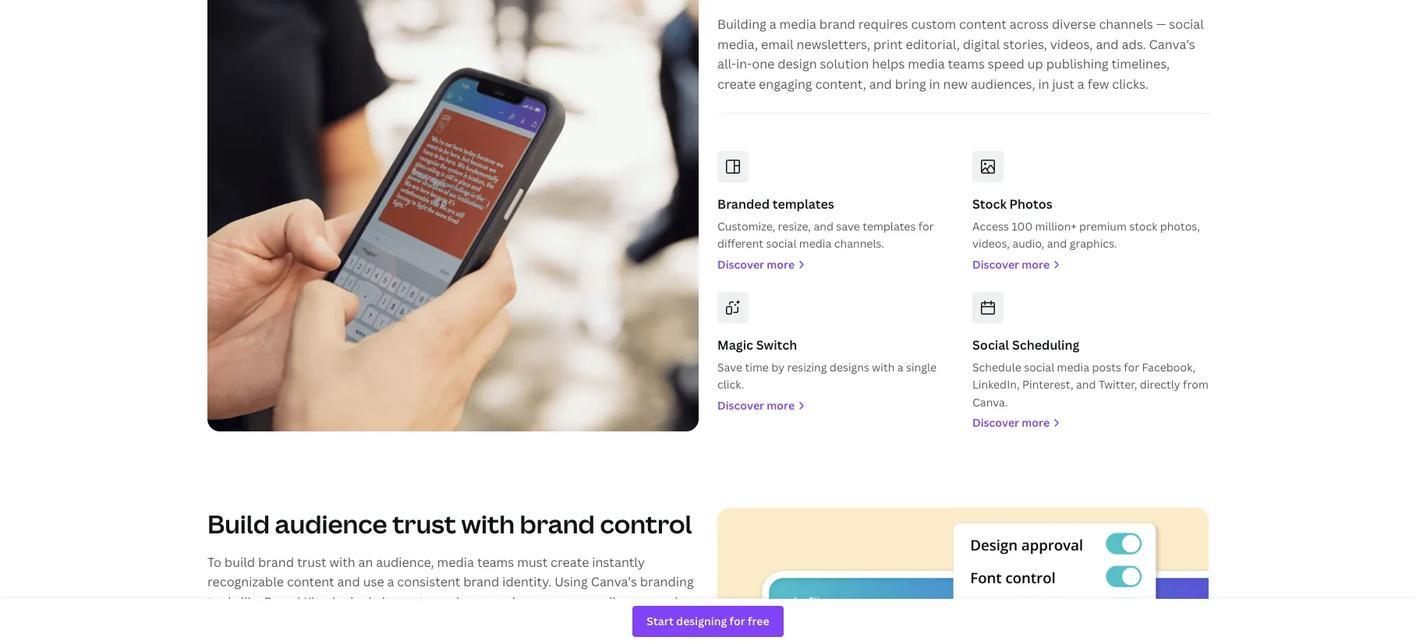 Task type: vqa. For each thing, say whether or not it's contained in the screenshot.
the left With
yes



Task type: describe. For each thing, give the bounding box(es) containing it.
few
[[1088, 75, 1109, 93]]

build audience trust with brand control
[[207, 508, 692, 541]]

can
[[207, 614, 229, 631]]

videos, inside building a media brand requires custom content across diverse channels — social media, email newsletters, print editorial, digital stories, videos, and ads. canva's all-in-one design solution helps media teams speed up publishing timelines, create engaging content, and bring in new audiences, in just a few clicks.
[[1050, 36, 1093, 53]]

customize,
[[717, 219, 775, 234]]

1 horizontal spatial in
[[929, 75, 940, 93]]

building
[[717, 16, 766, 33]]

to
[[207, 554, 221, 572]]

videos, inside stock photos access 100 million+ premium stock photos, videos, audio, and graphics.
[[972, 237, 1010, 251]]

1 horizontal spatial with
[[461, 508, 515, 541]]

content inside to build brand trust with an audience, media teams must create instantly recognizable content and use a consistent brand identity. using canva's branding tools like brand kits, locked elements, and approval processes, media companies can make sure their stories stay engaging in an increasingly visual world.
[[287, 574, 334, 592]]

and inside social scheduling schedule social media posts for facebook, linkedin, pinterest, and twitter, directly from canva.
[[1076, 378, 1096, 392]]

1 horizontal spatial an
[[470, 614, 485, 631]]

social inside social scheduling schedule social media posts for facebook, linkedin, pinterest, and twitter, directly from canva.
[[1024, 360, 1055, 375]]

build
[[207, 508, 270, 541]]

discover more for discover more link below twitter,
[[972, 416, 1050, 430]]

their
[[296, 614, 325, 631]]

a inside magic switch save time by resizing designs with a single click.
[[897, 360, 904, 375]]

newsletters,
[[797, 36, 870, 53]]

magic switch save time by resizing designs with a single click.
[[717, 337, 937, 392]]

audio,
[[1012, 237, 1045, 251]]

diverse
[[1052, 16, 1096, 33]]

brand right 'build'
[[258, 554, 294, 572]]

discover more for discover more link under channels.
[[717, 257, 795, 272]]

channels.
[[834, 237, 884, 251]]

discover down different on the right of the page
[[717, 257, 764, 272]]

more down audio,
[[1022, 257, 1050, 272]]

save
[[717, 360, 743, 375]]

twitter,
[[1099, 378, 1137, 392]]

engaging inside building a media brand requires custom content across diverse channels — social media, email newsletters, print editorial, digital stories, videos, and ads. canva's all-in-one design solution helps media teams speed up publishing timelines, create engaging content, and bring in new audiences, in just a few clicks.
[[759, 75, 812, 93]]

with inside magic switch save time by resizing designs with a single click.
[[872, 360, 895, 375]]

pinterest,
[[1022, 378, 1074, 392]]

discover down click.
[[717, 398, 764, 413]]

ads.
[[1122, 36, 1146, 53]]

design
[[778, 56, 817, 73]]

sure
[[267, 614, 293, 631]]

with inside to build brand trust with an audience, media teams must create instantly recognizable content and use a consistent brand identity. using canva's branding tools like brand kits, locked elements, and approval processes, media companies can make sure their stories stay engaging in an increasingly visual world.
[[329, 554, 355, 572]]

media inside social scheduling schedule social media posts for facebook, linkedin, pinterest, and twitter, directly from canva.
[[1057, 360, 1090, 375]]

different
[[717, 237, 764, 251]]

for inside social scheduling schedule social media posts for facebook, linkedin, pinterest, and twitter, directly from canva.
[[1124, 360, 1140, 375]]

a left 'few'
[[1078, 75, 1085, 93]]

discover more for discover more link under graphics.
[[972, 257, 1050, 272]]

must
[[517, 554, 548, 572]]

stay
[[372, 614, 397, 631]]

audiences,
[[971, 75, 1035, 93]]

discover down canva.
[[972, 416, 1019, 430]]

click.
[[717, 378, 744, 392]]

and down helps
[[869, 75, 892, 93]]

a inside to build brand trust with an audience, media teams must create instantly recognizable content and use a consistent brand identity. using canva's branding tools like brand kits, locked elements, and approval processes, media companies can make sure their stories stay engaging in an increasingly visual world.
[[387, 574, 394, 592]]

discover more link down twitter,
[[972, 415, 1209, 432]]

kits,
[[304, 594, 329, 611]]

just
[[1052, 75, 1075, 93]]

channels
[[1099, 16, 1153, 33]]

discover more link down the "designs"
[[717, 397, 954, 415]]

world.
[[601, 614, 638, 631]]

email
[[761, 36, 794, 53]]

all-
[[717, 56, 736, 73]]

canva.
[[972, 395, 1008, 410]]

graphics.
[[1070, 237, 1117, 251]]

brand kit example from canva for media and publishing teams image
[[717, 509, 1209, 645]]

processes,
[[519, 594, 583, 611]]

single
[[906, 360, 937, 375]]

visual
[[563, 614, 598, 631]]

0 vertical spatial templates
[[773, 196, 834, 213]]

make
[[232, 614, 264, 631]]

publishing
[[1046, 56, 1109, 73]]

by
[[772, 360, 785, 375]]

and left ads.
[[1096, 36, 1119, 53]]

—
[[1156, 16, 1166, 33]]

content inside building a media brand requires custom content across diverse channels — social media, email newsletters, print editorial, digital stories, videos, and ads. canva's all-in-one design solution helps media teams speed up publishing timelines, create engaging content, and bring in new audiences, in just a few clicks.
[[959, 16, 1007, 33]]

linkedin,
[[972, 378, 1020, 392]]

requires
[[858, 16, 908, 33]]

access
[[972, 219, 1009, 234]]

across
[[1010, 16, 1049, 33]]

media up 'email'
[[780, 16, 817, 33]]

media up world.
[[586, 594, 623, 611]]

social inside building a media brand requires custom content across diverse channels — social media, email newsletters, print editorial, digital stories, videos, and ads. canva's all-in-one design solution helps media teams speed up publishing timelines, create engaging content, and bring in new audiences, in just a few clicks.
[[1169, 16, 1204, 33]]

canva's inside to build brand trust with an audience, media teams must create instantly recognizable content and use a consistent brand identity. using canva's branding tools like brand kits, locked elements, and approval processes, media companies can make sure their stories stay engaging in an increasingly visual world.
[[591, 574, 637, 592]]

audience
[[275, 508, 387, 541]]

photos
[[1010, 196, 1053, 213]]

stories
[[328, 614, 369, 631]]

control
[[600, 508, 692, 541]]

more down resize,
[[767, 257, 795, 272]]

engaging inside to build brand trust with an audience, media teams must create instantly recognizable content and use a consistent brand identity. using canva's branding tools like brand kits, locked elements, and approval processes, media companies can make sure their stories stay engaging in an increasingly visual world.
[[400, 614, 453, 631]]

content,
[[815, 75, 866, 93]]

clicks.
[[1112, 75, 1149, 93]]

increasingly
[[488, 614, 560, 631]]



Task type: locate. For each thing, give the bounding box(es) containing it.
brand up approval
[[463, 574, 499, 592]]

1 vertical spatial videos,
[[972, 237, 1010, 251]]

social scheduling schedule social media posts for facebook, linkedin, pinterest, and twitter, directly from canva.
[[972, 337, 1209, 410]]

like
[[241, 594, 261, 611]]

using
[[555, 574, 588, 592]]

stock
[[1129, 219, 1158, 234]]

trust up kits, at left
[[297, 554, 326, 572]]

canva's down the — at the top right of the page
[[1149, 36, 1195, 53]]

social right the — at the top right of the page
[[1169, 16, 1204, 33]]

1 horizontal spatial canva's
[[1149, 36, 1195, 53]]

instantly
[[592, 554, 645, 572]]

one
[[752, 56, 775, 73]]

social
[[972, 337, 1009, 354]]

discover down "access"
[[972, 257, 1019, 272]]

brand inside building a media brand requires custom content across diverse channels — social media, email newsletters, print editorial, digital stories, videos, and ads. canva's all-in-one design solution helps media teams speed up publishing timelines, create engaging content, and bring in new audiences, in just a few clicks.
[[820, 16, 855, 33]]

bring
[[895, 75, 926, 93]]

stories,
[[1003, 36, 1047, 53]]

in down approval
[[456, 614, 467, 631]]

designs
[[830, 360, 870, 375]]

engaging down elements,
[[400, 614, 453, 631]]

with down audience
[[329, 554, 355, 572]]

discover more down click.
[[717, 398, 795, 413]]

discover more link down graphics.
[[972, 256, 1209, 274]]

magic
[[717, 337, 753, 354]]

media down resize,
[[799, 237, 832, 251]]

0 horizontal spatial canva's
[[591, 574, 637, 592]]

and inside stock photos access 100 million+ premium stock photos, videos, audio, and graphics.
[[1047, 237, 1067, 251]]

in-
[[736, 56, 752, 73]]

stock photos access 100 million+ premium stock photos, videos, audio, and graphics.
[[972, 196, 1200, 251]]

1 horizontal spatial teams
[[948, 56, 985, 73]]

0 vertical spatial with
[[872, 360, 895, 375]]

in left new
[[929, 75, 940, 93]]

a right use
[[387, 574, 394, 592]]

for inside branded templates customize, resize, and save templates for different social media channels.
[[918, 219, 934, 234]]

building a media brand requires custom content across diverse channels — social media, email newsletters, print editorial, digital stories, videos, and ads. canva's all-in-one design solution helps media teams speed up publishing timelines, create engaging content, and bring in new audiences, in just a few clicks.
[[717, 16, 1204, 93]]

for up twitter,
[[1124, 360, 1140, 375]]

teams
[[948, 56, 985, 73], [477, 554, 514, 572]]

canva's
[[1149, 36, 1195, 53], [591, 574, 637, 592]]

1 vertical spatial canva's
[[591, 574, 637, 592]]

brand
[[820, 16, 855, 33], [520, 508, 595, 541], [258, 554, 294, 572], [463, 574, 499, 592]]

0 vertical spatial canva's
[[1149, 36, 1195, 53]]

0 vertical spatial an
[[358, 554, 373, 572]]

in left just on the top right of the page
[[1038, 75, 1049, 93]]

print
[[873, 36, 903, 53]]

1 horizontal spatial content
[[959, 16, 1007, 33]]

teams left must
[[477, 554, 514, 572]]

0 horizontal spatial videos,
[[972, 237, 1010, 251]]

1 vertical spatial templates
[[863, 219, 916, 234]]

1 vertical spatial with
[[461, 508, 515, 541]]

social inside branded templates customize, resize, and save templates for different social media channels.
[[766, 237, 797, 251]]

0 vertical spatial create
[[717, 75, 756, 93]]

0 vertical spatial social
[[1169, 16, 1204, 33]]

with up identity.
[[461, 508, 515, 541]]

videos, down diverse
[[1050, 36, 1093, 53]]

million+
[[1035, 219, 1077, 234]]

engaging down design
[[759, 75, 812, 93]]

templates up channels.
[[863, 219, 916, 234]]

companies
[[626, 594, 691, 611]]

0 horizontal spatial engaging
[[400, 614, 453, 631]]

teams inside building a media brand requires custom content across diverse channels — social media, email newsletters, print editorial, digital stories, videos, and ads. canva's all-in-one design solution helps media teams speed up publishing timelines, create engaging content, and bring in new audiences, in just a few clicks.
[[948, 56, 985, 73]]

0 vertical spatial engaging
[[759, 75, 812, 93]]

create down in-
[[717, 75, 756, 93]]

consistent
[[397, 574, 460, 592]]

discover more down audio,
[[972, 257, 1050, 272]]

in
[[929, 75, 940, 93], [1038, 75, 1049, 93], [456, 614, 467, 631]]

approval
[[462, 594, 516, 611]]

0 horizontal spatial content
[[287, 574, 334, 592]]

discover more link down channels.
[[717, 256, 954, 274]]

0 horizontal spatial trust
[[297, 554, 326, 572]]

1 vertical spatial create
[[551, 554, 589, 572]]

timelines,
[[1112, 56, 1170, 73]]

media
[[780, 16, 817, 33], [908, 56, 945, 73], [799, 237, 832, 251], [1057, 360, 1090, 375], [437, 554, 474, 572], [586, 594, 623, 611]]

trust inside to build brand trust with an audience, media teams must create instantly recognizable content and use a consistent brand identity. using canva's branding tools like brand kits, locked elements, and approval processes, media companies can make sure their stories stay engaging in an increasingly visual world.
[[297, 554, 326, 572]]

discover more
[[717, 257, 795, 272], [972, 257, 1050, 272], [717, 398, 795, 413], [972, 416, 1050, 430]]

in inside to build brand trust with an audience, media teams must create instantly recognizable content and use a consistent brand identity. using canva's branding tools like brand kits, locked elements, and approval processes, media companies can make sure their stories stay engaging in an increasingly visual world.
[[456, 614, 467, 631]]

with right the "designs"
[[872, 360, 895, 375]]

build
[[224, 554, 255, 572]]

use
[[363, 574, 384, 592]]

discover more down canva.
[[972, 416, 1050, 430]]

brand up must
[[520, 508, 595, 541]]

0 horizontal spatial templates
[[773, 196, 834, 213]]

canva's inside building a media brand requires custom content across diverse channels — social media, email newsletters, print editorial, digital stories, videos, and ads. canva's all-in-one design solution helps media teams speed up publishing timelines, create engaging content, and bring in new audiences, in just a few clicks.
[[1149, 36, 1195, 53]]

1 horizontal spatial for
[[1124, 360, 1140, 375]]

1 horizontal spatial templates
[[863, 219, 916, 234]]

to build brand trust with an audience, media teams must create instantly recognizable content and use a consistent brand identity. using canva's branding tools like brand kits, locked elements, and approval processes, media companies can make sure their stories stay engaging in an increasingly visual world.
[[207, 554, 694, 631]]

new
[[943, 75, 968, 93]]

0 vertical spatial teams
[[948, 56, 985, 73]]

recognizable
[[207, 574, 284, 592]]

brand
[[264, 594, 300, 611]]

a left single
[[897, 360, 904, 375]]

teams up new
[[948, 56, 985, 73]]

social down resize,
[[766, 237, 797, 251]]

for left "access"
[[918, 219, 934, 234]]

branding
[[640, 574, 694, 592]]

more down pinterest,
[[1022, 416, 1050, 430]]

brand up newsletters,
[[820, 16, 855, 33]]

content up kits, at left
[[287, 574, 334, 592]]

and inside branded templates customize, resize, and save templates for different social media channels.
[[814, 219, 834, 234]]

1 horizontal spatial trust
[[392, 508, 456, 541]]

discover more down different on the right of the page
[[717, 257, 795, 272]]

create inside building a media brand requires custom content across diverse channels — social media, email newsletters, print editorial, digital stories, videos, and ads. canva's all-in-one design solution helps media teams speed up publishing timelines, create engaging content, and bring in new audiences, in just a few clicks.
[[717, 75, 756, 93]]

stock
[[972, 196, 1007, 213]]

locked
[[332, 594, 372, 611]]

1 vertical spatial social
[[766, 237, 797, 251]]

templates up resize,
[[773, 196, 834, 213]]

up
[[1028, 56, 1043, 73]]

more
[[767, 257, 795, 272], [1022, 257, 1050, 272], [767, 398, 795, 413], [1022, 416, 1050, 430]]

2 horizontal spatial with
[[872, 360, 895, 375]]

content
[[959, 16, 1007, 33], [287, 574, 334, 592]]

identity.
[[502, 574, 552, 592]]

resizing
[[787, 360, 827, 375]]

1 vertical spatial for
[[1124, 360, 1140, 375]]

tools
[[207, 594, 238, 611]]

elements,
[[375, 594, 434, 611]]

more down 'by'
[[767, 398, 795, 413]]

2 horizontal spatial social
[[1169, 16, 1204, 33]]

2 horizontal spatial in
[[1038, 75, 1049, 93]]

0 horizontal spatial create
[[551, 554, 589, 572]]

1 horizontal spatial engaging
[[759, 75, 812, 93]]

and down million+
[[1047, 237, 1067, 251]]

posts
[[1092, 360, 1121, 375]]

helps
[[872, 56, 905, 73]]

custom
[[911, 16, 956, 33]]

and down the consistent
[[437, 594, 459, 611]]

example of content creation for media and publishing teams in canva's app image
[[207, 0, 699, 432]]

2 vertical spatial with
[[329, 554, 355, 572]]

premium
[[1079, 219, 1127, 234]]

trust up audience,
[[392, 508, 456, 541]]

time
[[745, 360, 769, 375]]

1 vertical spatial teams
[[477, 554, 514, 572]]

branded
[[717, 196, 770, 213]]

and left "save"
[[814, 219, 834, 234]]

0 horizontal spatial in
[[456, 614, 467, 631]]

audience,
[[376, 554, 434, 572]]

templates
[[773, 196, 834, 213], [863, 219, 916, 234]]

1 vertical spatial an
[[470, 614, 485, 631]]

1 horizontal spatial create
[[717, 75, 756, 93]]

content up digital
[[959, 16, 1007, 33]]

create up using
[[551, 554, 589, 572]]

directly
[[1140, 378, 1180, 392]]

from
[[1183, 378, 1209, 392]]

resize,
[[778, 219, 811, 234]]

100
[[1012, 219, 1033, 234]]

create
[[717, 75, 756, 93], [551, 554, 589, 572]]

editorial,
[[906, 36, 960, 53]]

schedule
[[972, 360, 1021, 375]]

and down posts
[[1076, 378, 1096, 392]]

switch
[[756, 337, 797, 354]]

0 horizontal spatial teams
[[477, 554, 514, 572]]

facebook,
[[1142, 360, 1196, 375]]

an down approval
[[470, 614, 485, 631]]

photos,
[[1160, 219, 1200, 234]]

0 vertical spatial for
[[918, 219, 934, 234]]

1 horizontal spatial social
[[1024, 360, 1055, 375]]

0 vertical spatial videos,
[[1050, 36, 1093, 53]]

1 vertical spatial trust
[[297, 554, 326, 572]]

and up locked
[[337, 574, 360, 592]]

with
[[872, 360, 895, 375], [461, 508, 515, 541], [329, 554, 355, 572]]

0 horizontal spatial social
[[766, 237, 797, 251]]

0 horizontal spatial for
[[918, 219, 934, 234]]

discover
[[717, 257, 764, 272], [972, 257, 1019, 272], [717, 398, 764, 413], [972, 416, 1019, 430]]

an up use
[[358, 554, 373, 572]]

1 vertical spatial content
[[287, 574, 334, 592]]

0 horizontal spatial with
[[329, 554, 355, 572]]

media up pinterest,
[[1057, 360, 1090, 375]]

engaging
[[759, 75, 812, 93], [400, 614, 453, 631]]

scheduling
[[1012, 337, 1080, 354]]

media inside branded templates customize, resize, and save templates for different social media channels.
[[799, 237, 832, 251]]

solution
[[820, 56, 869, 73]]

teams inside to build brand trust with an audience, media teams must create instantly recognizable content and use a consistent brand identity. using canva's branding tools like brand kits, locked elements, and approval processes, media companies can make sure their stories stay engaging in an increasingly visual world.
[[477, 554, 514, 572]]

create inside to build brand trust with an audience, media teams must create instantly recognizable content and use a consistent brand identity. using canva's branding tools like brand kits, locked elements, and approval processes, media companies can make sure their stories stay engaging in an increasingly visual world.
[[551, 554, 589, 572]]

media,
[[717, 36, 758, 53]]

digital
[[963, 36, 1000, 53]]

2 vertical spatial social
[[1024, 360, 1055, 375]]

branded templates customize, resize, and save templates for different social media channels.
[[717, 196, 934, 251]]

videos, down "access"
[[972, 237, 1010, 251]]

speed
[[988, 56, 1025, 73]]

0 horizontal spatial an
[[358, 554, 373, 572]]

media up the consistent
[[437, 554, 474, 572]]

1 horizontal spatial videos,
[[1050, 36, 1093, 53]]

0 vertical spatial trust
[[392, 508, 456, 541]]

0 vertical spatial content
[[959, 16, 1007, 33]]

1 vertical spatial engaging
[[400, 614, 453, 631]]

discover more for discover more link underneath the "designs"
[[717, 398, 795, 413]]

social up pinterest,
[[1024, 360, 1055, 375]]

a up 'email'
[[769, 16, 776, 33]]

canva's down instantly
[[591, 574, 637, 592]]

media down editorial,
[[908, 56, 945, 73]]



